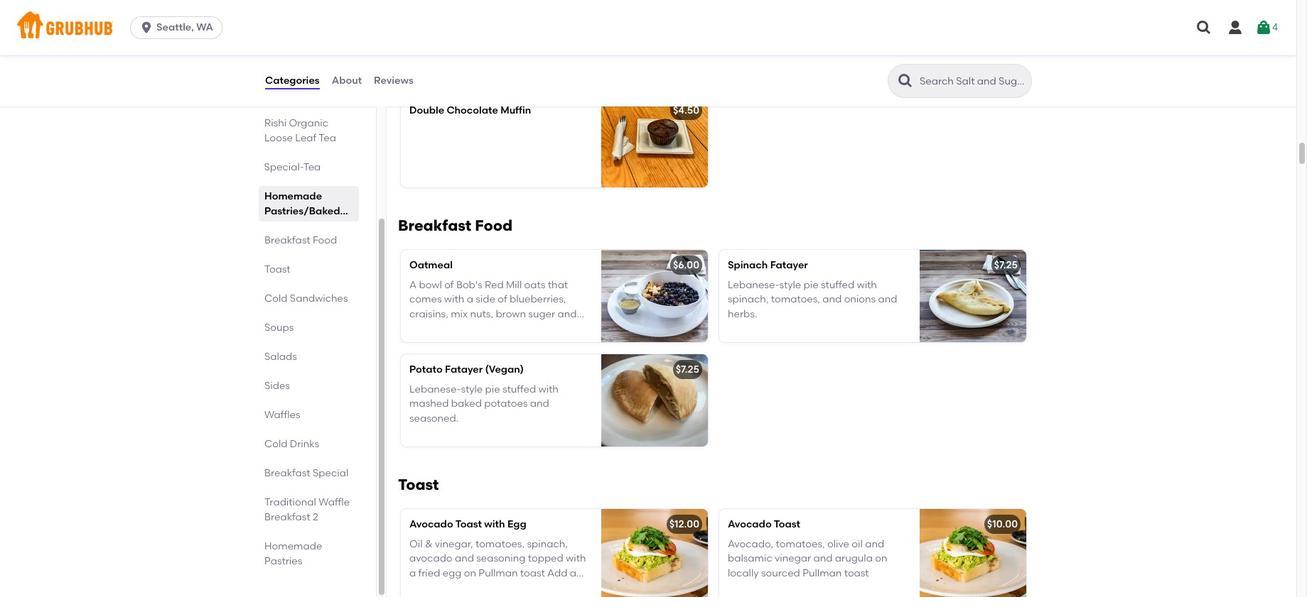 Task type: vqa. For each thing, say whether or not it's contained in the screenshot.
top THE $8
no



Task type: describe. For each thing, give the bounding box(es) containing it.
with inside lebanese-style pie stuffed with mashed baked potatoes and seasoned.
[[539, 384, 559, 396]]

sides
[[264, 380, 290, 392]]

drinks
[[290, 439, 319, 451]]

muffin
[[501, 104, 531, 116]]

toast inside 'oil & vinegar, tomatoes, spinach, avocado and seasoning topped with a fried egg on pullman toast add an egg'
[[520, 568, 545, 580]]

breakfast inside homemade pastries/baked goods breakfast food
[[264, 235, 310, 247]]

brown
[[496, 308, 526, 320]]

pastries/baked
[[264, 205, 340, 218]]

cold for cold sandwiches
[[264, 293, 288, 305]]

4
[[1273, 21, 1278, 33]]

suger
[[529, 308, 555, 320]]

cream.
[[410, 323, 444, 335]]

waffle
[[319, 497, 350, 509]]

1 horizontal spatial egg
[[443, 568, 462, 580]]

nuts,
[[470, 308, 493, 320]]

search icon image
[[897, 73, 914, 90]]

fatayer for potato
[[445, 364, 483, 376]]

tomatoes, inside lebanese-style pie stuffed with spinach, tomatoes, and onions and herbs.
[[771, 294, 820, 306]]

waffles
[[264, 410, 300, 422]]

double chocolate muffin
[[410, 104, 531, 116]]

cold sandwiches
[[264, 293, 348, 305]]

mill
[[506, 279, 522, 292]]

spinach fatayer
[[728, 259, 808, 271]]

seattle, wa button
[[130, 16, 228, 39]]

goods
[[264, 220, 297, 232]]

$12.00
[[670, 519, 700, 531]]

spinach, inside 'oil & vinegar, tomatoes, spinach, avocado and seasoning topped with a fried egg on pullman toast add an egg'
[[527, 539, 568, 551]]

arugula
[[835, 553, 873, 565]]

1 vertical spatial tea
[[304, 161, 321, 173]]

avocado toast image
[[920, 510, 1027, 598]]

lebanese- for mashed
[[410, 384, 461, 396]]

1 horizontal spatial svg image
[[1196, 19, 1213, 36]]

on inside avocado, tomatoes, olive oil and balsamic vinegar and arugula on locally sourced pullman toast
[[875, 553, 888, 565]]

special
[[313, 468, 349, 480]]

wa
[[196, 21, 213, 33]]

spinach
[[728, 259, 768, 271]]

olive
[[828, 539, 850, 551]]

a bowl of bob's red mill oats that comes with a side of blueberries, craisins, mix nuts, brown suger and cream.
[[410, 279, 577, 335]]

4 button
[[1256, 15, 1278, 41]]

svg image
[[1256, 19, 1273, 36]]

spinach, inside lebanese-style pie stuffed with spinach, tomatoes, and onions and herbs.
[[728, 294, 769, 306]]

(vegan)
[[485, 364, 524, 376]]

oil
[[852, 539, 863, 551]]

sandwiches
[[290, 293, 348, 305]]

an
[[570, 568, 583, 580]]

sourced
[[761, 568, 800, 580]]

red
[[485, 279, 504, 292]]

cold drinks
[[264, 439, 319, 451]]

vinegar
[[775, 553, 811, 565]]

avocado toast with egg image
[[601, 510, 708, 598]]

categories
[[265, 75, 320, 87]]

homemade pastries
[[264, 541, 322, 568]]

bob's
[[456, 279, 482, 292]]

avocado for avocado,
[[728, 519, 772, 531]]

topped
[[528, 553, 564, 565]]

0 horizontal spatial of
[[444, 279, 454, 292]]

food inside homemade pastries/baked goods breakfast food
[[313, 235, 337, 247]]

side
[[476, 294, 495, 306]]

salads
[[264, 351, 297, 363]]

categories button
[[264, 55, 320, 107]]

seattle, wa
[[156, 21, 213, 33]]

spinach fatayer image
[[920, 250, 1027, 343]]

add
[[548, 568, 568, 580]]

with inside 'oil & vinegar, tomatoes, spinach, avocado and seasoning topped with a fried egg on pullman toast add an egg'
[[566, 553, 586, 565]]

a
[[410, 279, 417, 292]]

&
[[425, 539, 433, 551]]

2
[[313, 512, 318, 524]]

craisins,
[[410, 308, 448, 320]]

egg
[[508, 519, 527, 531]]

herbs.
[[728, 308, 757, 320]]

onions
[[844, 294, 876, 306]]

rishi organic loose leaf tea
[[264, 117, 336, 144]]

a for breakfast food
[[467, 294, 473, 306]]

and down olive
[[814, 553, 833, 565]]

locally
[[728, 568, 759, 580]]

pie for tomatoes,
[[804, 279, 819, 292]]

seasoning
[[477, 553, 526, 565]]

Search Salt and Sugar Cafe and Bakery search field
[[919, 75, 1027, 88]]

tomatoes, inside avocado, tomatoes, olive oil and balsamic vinegar and arugula on locally sourced pullman toast
[[776, 539, 825, 551]]

on inside 'oil & vinegar, tomatoes, spinach, avocado and seasoning topped with a fried egg on pullman toast add an egg'
[[464, 568, 476, 580]]

oil
[[410, 539, 423, 551]]

style for tomatoes,
[[780, 279, 801, 292]]

chocolate
[[447, 104, 498, 116]]

potato fatayer (vegan)
[[410, 364, 524, 376]]

banana bread muffin image
[[601, 0, 708, 83]]

$10.00
[[987, 519, 1018, 531]]

breakfast up oatmeal
[[398, 217, 472, 234]]

oatmeal image
[[601, 250, 708, 343]]

oats
[[524, 279, 546, 292]]

breakfast food
[[398, 217, 513, 234]]

and inside lebanese-style pie stuffed with mashed baked potatoes and seasoned.
[[530, 398, 549, 411]]

baked
[[451, 398, 482, 411]]

seattle,
[[156, 21, 194, 33]]

about
[[332, 75, 362, 87]]

1 horizontal spatial of
[[498, 294, 507, 306]]



Task type: locate. For each thing, give the bounding box(es) containing it.
of down red
[[498, 294, 507, 306]]

avocado
[[410, 519, 453, 531], [728, 519, 772, 531]]

1 vertical spatial pie
[[485, 384, 500, 396]]

egg
[[443, 568, 462, 580], [410, 582, 428, 594]]

reviews button
[[373, 55, 414, 107]]

0 horizontal spatial egg
[[410, 582, 428, 594]]

homemade pastries/baked goods breakfast food
[[264, 191, 340, 247]]

spinach, up the herbs.
[[728, 294, 769, 306]]

pie up the potatoes
[[485, 384, 500, 396]]

spinach,
[[728, 294, 769, 306], [527, 539, 568, 551]]

lebanese- inside lebanese-style pie stuffed with spinach, tomatoes, and onions and herbs.
[[728, 279, 780, 292]]

0 horizontal spatial pullman
[[479, 568, 518, 580]]

avocado up avocado,
[[728, 519, 772, 531]]

mix
[[451, 308, 468, 320]]

breakfast up traditional
[[264, 468, 310, 480]]

0 horizontal spatial food
[[313, 235, 337, 247]]

homemade inside homemade pastries/baked goods breakfast food
[[264, 191, 322, 203]]

$7.25 for lebanese-style pie stuffed with mashed baked potatoes and seasoned.
[[676, 364, 700, 376]]

cold
[[264, 293, 288, 305], [264, 439, 288, 451]]

toast up oil
[[398, 476, 439, 494]]

2 pullman from the left
[[803, 568, 842, 580]]

0 vertical spatial a
[[467, 294, 473, 306]]

2 homemade from the top
[[264, 541, 322, 553]]

1 horizontal spatial stuffed
[[821, 279, 855, 292]]

style for baked
[[461, 384, 483, 396]]

pullman down vinegar at the bottom right of page
[[803, 568, 842, 580]]

pullman inside avocado, tomatoes, olive oil and balsamic vinegar and arugula on locally sourced pullman toast
[[803, 568, 842, 580]]

1 cold from the top
[[264, 293, 288, 305]]

1 vertical spatial food
[[313, 235, 337, 247]]

style inside lebanese-style pie stuffed with spinach, tomatoes, and onions and herbs.
[[780, 279, 801, 292]]

0 vertical spatial stuffed
[[821, 279, 855, 292]]

1 horizontal spatial spinach,
[[728, 294, 769, 306]]

with
[[857, 279, 877, 292], [444, 294, 464, 306], [539, 384, 559, 396], [484, 519, 505, 531], [566, 553, 586, 565]]

1 horizontal spatial food
[[475, 217, 513, 234]]

0 horizontal spatial style
[[461, 384, 483, 396]]

seasoned.
[[410, 413, 459, 425]]

breakfast
[[398, 217, 472, 234], [264, 235, 310, 247], [264, 468, 310, 480], [264, 512, 310, 524]]

and right oil
[[865, 539, 885, 551]]

toast down topped
[[520, 568, 545, 580]]

leaf
[[295, 132, 317, 144]]

1 homemade from the top
[[264, 191, 322, 203]]

potato
[[410, 364, 443, 376]]

comes
[[410, 294, 442, 306]]

food
[[475, 217, 513, 234], [313, 235, 337, 247]]

1 vertical spatial egg
[[410, 582, 428, 594]]

and
[[823, 294, 842, 306], [878, 294, 898, 306], [558, 308, 577, 320], [530, 398, 549, 411], [865, 539, 885, 551], [455, 553, 474, 565], [814, 553, 833, 565]]

0 horizontal spatial on
[[464, 568, 476, 580]]

breakfast inside 'traditional waffle breakfast 2'
[[264, 512, 310, 524]]

breakfast down traditional
[[264, 512, 310, 524]]

$7.25
[[994, 259, 1018, 271], [676, 364, 700, 376]]

mashed
[[410, 398, 449, 411]]

double chocolate muffin image
[[601, 95, 708, 188]]

style inside lebanese-style pie stuffed with mashed baked potatoes and seasoned.
[[461, 384, 483, 396]]

1 vertical spatial of
[[498, 294, 507, 306]]

avocado toast
[[728, 519, 801, 531]]

1 avocado from the left
[[410, 519, 453, 531]]

0 vertical spatial tea
[[319, 132, 336, 144]]

avocado, tomatoes, olive oil and balsamic vinegar and arugula on locally sourced pullman toast
[[728, 539, 888, 580]]

egg right fried
[[443, 568, 462, 580]]

pie for baked
[[485, 384, 500, 396]]

of right bowl
[[444, 279, 454, 292]]

pullman down seasoning
[[479, 568, 518, 580]]

1 horizontal spatial pullman
[[803, 568, 842, 580]]

and down vinegar,
[[455, 553, 474, 565]]

0 horizontal spatial svg image
[[139, 21, 154, 35]]

2 horizontal spatial svg image
[[1227, 19, 1244, 36]]

breakfast special
[[264, 468, 349, 480]]

fatayer for spinach
[[770, 259, 808, 271]]

tomatoes,
[[771, 294, 820, 306], [476, 539, 525, 551], [776, 539, 825, 551]]

1 horizontal spatial $7.25
[[994, 259, 1018, 271]]

1 vertical spatial a
[[410, 568, 416, 580]]

tomatoes, up seasoning
[[476, 539, 525, 551]]

0 horizontal spatial fatayer
[[445, 364, 483, 376]]

organic
[[289, 117, 328, 129]]

0 horizontal spatial a
[[410, 568, 416, 580]]

tomatoes, up vinegar at the bottom right of page
[[776, 539, 825, 551]]

fatayer right spinach
[[770, 259, 808, 271]]

with inside a bowl of bob's red mill oats that comes with a side of blueberries, craisins, mix nuts, brown suger and cream.
[[444, 294, 464, 306]]

balsamic
[[728, 553, 773, 565]]

0 vertical spatial egg
[[443, 568, 462, 580]]

avocado,
[[728, 539, 774, 551]]

1 vertical spatial $7.25
[[676, 364, 700, 376]]

special-tea
[[264, 161, 321, 173]]

fatayer up baked
[[445, 364, 483, 376]]

0 vertical spatial of
[[444, 279, 454, 292]]

main navigation navigation
[[0, 0, 1297, 55]]

1 pullman from the left
[[479, 568, 518, 580]]

avocado toast with egg
[[410, 519, 527, 531]]

tomatoes, inside 'oil & vinegar, tomatoes, spinach, avocado and seasoning topped with a fried egg on pullman toast add an egg'
[[476, 539, 525, 551]]

1 horizontal spatial fatayer
[[770, 259, 808, 271]]

pie inside lebanese-style pie stuffed with spinach, tomatoes, and onions and herbs.
[[804, 279, 819, 292]]

and inside a bowl of bob's red mill oats that comes with a side of blueberries, craisins, mix nuts, brown suger and cream.
[[558, 308, 577, 320]]

toast up cold sandwiches
[[264, 264, 291, 276]]

stuffed for and
[[821, 279, 855, 292]]

1 vertical spatial spinach,
[[527, 539, 568, 551]]

bowl
[[419, 279, 442, 292]]

0 vertical spatial pie
[[804, 279, 819, 292]]

a left fried
[[410, 568, 416, 580]]

and right suger
[[558, 308, 577, 320]]

loose
[[264, 132, 293, 144]]

1 horizontal spatial style
[[780, 279, 801, 292]]

traditional waffle breakfast 2
[[264, 497, 350, 524]]

tea
[[319, 132, 336, 144], [304, 161, 321, 173]]

style up baked
[[461, 384, 483, 396]]

oil & vinegar, tomatoes, spinach, avocado and seasoning topped with a fried egg on pullman toast add an egg
[[410, 539, 586, 594]]

food up red
[[475, 217, 513, 234]]

1 vertical spatial homemade
[[264, 541, 322, 553]]

1 vertical spatial cold
[[264, 439, 288, 451]]

a inside 'oil & vinegar, tomatoes, spinach, avocado and seasoning topped with a fried egg on pullman toast add an egg'
[[410, 568, 416, 580]]

cold for cold drinks
[[264, 439, 288, 451]]

pastries
[[264, 556, 302, 568]]

that
[[548, 279, 568, 292]]

0 horizontal spatial toast
[[520, 568, 545, 580]]

toast down arugula
[[844, 568, 869, 580]]

homemade up 'pastries/baked' at the top of page
[[264, 191, 322, 203]]

lebanese- for spinach,
[[728, 279, 780, 292]]

stuffed up onions at the right of page
[[821, 279, 855, 292]]

egg down fried
[[410, 582, 428, 594]]

toast inside avocado, tomatoes, olive oil and balsamic vinegar and arugula on locally sourced pullman toast
[[844, 568, 869, 580]]

toast up vinegar at the bottom right of page
[[774, 519, 801, 531]]

toast up vinegar,
[[456, 519, 482, 531]]

toast
[[264, 264, 291, 276], [398, 476, 439, 494], [456, 519, 482, 531], [774, 519, 801, 531]]

lebanese-style pie stuffed with mashed baked potatoes and seasoned.
[[410, 384, 559, 425]]

with inside lebanese-style pie stuffed with spinach, tomatoes, and onions and herbs.
[[857, 279, 877, 292]]

a down bob's
[[467, 294, 473, 306]]

0 horizontal spatial $7.25
[[676, 364, 700, 376]]

pie down spinach fatayer
[[804, 279, 819, 292]]

lebanese- up mashed
[[410, 384, 461, 396]]

stuffed
[[821, 279, 855, 292], [503, 384, 536, 396]]

double
[[410, 104, 444, 116]]

0 horizontal spatial spinach,
[[527, 539, 568, 551]]

special-
[[264, 161, 304, 173]]

0 vertical spatial food
[[475, 217, 513, 234]]

on down vinegar,
[[464, 568, 476, 580]]

$7.25 for lebanese-style pie stuffed with spinach, tomatoes, and onions and herbs.
[[994, 259, 1018, 271]]

2 toast from the left
[[844, 568, 869, 580]]

0 vertical spatial on
[[875, 553, 888, 565]]

breakfast down goods at the left
[[264, 235, 310, 247]]

1 vertical spatial stuffed
[[503, 384, 536, 396]]

1 horizontal spatial avocado
[[728, 519, 772, 531]]

about button
[[331, 55, 363, 107]]

0 horizontal spatial lebanese-
[[410, 384, 461, 396]]

1 horizontal spatial a
[[467, 294, 473, 306]]

toast
[[520, 568, 545, 580], [844, 568, 869, 580]]

avocado for oil
[[410, 519, 453, 531]]

fried
[[418, 568, 440, 580]]

1 horizontal spatial on
[[875, 553, 888, 565]]

spinach, up topped
[[527, 539, 568, 551]]

homemade for pastries
[[264, 541, 322, 553]]

homemade
[[264, 191, 322, 203], [264, 541, 322, 553]]

a inside a bowl of bob's red mill oats that comes with a side of blueberries, craisins, mix nuts, brown suger and cream.
[[467, 294, 473, 306]]

tea right "leaf"
[[319, 132, 336, 144]]

cold up soups
[[264, 293, 288, 305]]

0 vertical spatial fatayer
[[770, 259, 808, 271]]

fatayer
[[770, 259, 808, 271], [445, 364, 483, 376]]

tea down "leaf"
[[304, 161, 321, 173]]

0 horizontal spatial pie
[[485, 384, 500, 396]]

svg image inside seattle, wa button
[[139, 21, 154, 35]]

2 cold from the top
[[264, 439, 288, 451]]

lebanese-
[[728, 279, 780, 292], [410, 384, 461, 396]]

on right arugula
[[875, 553, 888, 565]]

reviews
[[374, 75, 414, 87]]

0 vertical spatial lebanese-
[[728, 279, 780, 292]]

$6.00
[[673, 259, 700, 271]]

stuffed for potatoes
[[503, 384, 536, 396]]

pie inside lebanese-style pie stuffed with mashed baked potatoes and seasoned.
[[485, 384, 500, 396]]

1 vertical spatial fatayer
[[445, 364, 483, 376]]

1 vertical spatial on
[[464, 568, 476, 580]]

0 vertical spatial homemade
[[264, 191, 322, 203]]

1 horizontal spatial pie
[[804, 279, 819, 292]]

cold left drinks
[[264, 439, 288, 451]]

0 vertical spatial style
[[780, 279, 801, 292]]

homemade up pastries
[[264, 541, 322, 553]]

homemade for pastries/baked
[[264, 191, 322, 203]]

2 avocado from the left
[[728, 519, 772, 531]]

0 vertical spatial cold
[[264, 293, 288, 305]]

1 vertical spatial lebanese-
[[410, 384, 461, 396]]

and right the potatoes
[[530, 398, 549, 411]]

on
[[875, 553, 888, 565], [464, 568, 476, 580]]

lebanese- inside lebanese-style pie stuffed with mashed baked potatoes and seasoned.
[[410, 384, 461, 396]]

of
[[444, 279, 454, 292], [498, 294, 507, 306]]

and left onions at the right of page
[[823, 294, 842, 306]]

blueberries,
[[510, 294, 566, 306]]

0 vertical spatial spinach,
[[728, 294, 769, 306]]

potatoes
[[484, 398, 528, 411]]

a for toast
[[410, 568, 416, 580]]

food down 'pastries/baked' at the top of page
[[313, 235, 337, 247]]

and inside 'oil & vinegar, tomatoes, spinach, avocado and seasoning topped with a fried egg on pullman toast add an egg'
[[455, 553, 474, 565]]

lebanese-style pie stuffed with spinach, tomatoes, and onions and herbs.
[[728, 279, 898, 320]]

0 horizontal spatial avocado
[[410, 519, 453, 531]]

1 horizontal spatial lebanese-
[[728, 279, 780, 292]]

potato fatayer (vegan) image
[[601, 355, 708, 447]]

1 vertical spatial style
[[461, 384, 483, 396]]

avocado
[[410, 553, 453, 565]]

pullman inside 'oil & vinegar, tomatoes, spinach, avocado and seasoning topped with a fried egg on pullman toast add an egg'
[[479, 568, 518, 580]]

style down spinach fatayer
[[780, 279, 801, 292]]

soups
[[264, 322, 294, 334]]

avocado up &
[[410, 519, 453, 531]]

1 toast from the left
[[520, 568, 545, 580]]

oatmeal
[[410, 259, 453, 271]]

a
[[467, 294, 473, 306], [410, 568, 416, 580]]

stuffed inside lebanese-style pie stuffed with spinach, tomatoes, and onions and herbs.
[[821, 279, 855, 292]]

and right onions at the right of page
[[878, 294, 898, 306]]

1 horizontal spatial toast
[[844, 568, 869, 580]]

0 vertical spatial $7.25
[[994, 259, 1018, 271]]

stuffed inside lebanese-style pie stuffed with mashed baked potatoes and seasoned.
[[503, 384, 536, 396]]

tomatoes, down spinach fatayer
[[771, 294, 820, 306]]

stuffed up the potatoes
[[503, 384, 536, 396]]

rishi
[[264, 117, 287, 129]]

svg image
[[1196, 19, 1213, 36], [1227, 19, 1244, 36], [139, 21, 154, 35]]

tea inside rishi organic loose leaf tea
[[319, 132, 336, 144]]

lebanese- down spinach
[[728, 279, 780, 292]]

0 horizontal spatial stuffed
[[503, 384, 536, 396]]

traditional
[[264, 497, 316, 509]]

vinegar,
[[435, 539, 473, 551]]

$4.50
[[673, 104, 700, 116]]



